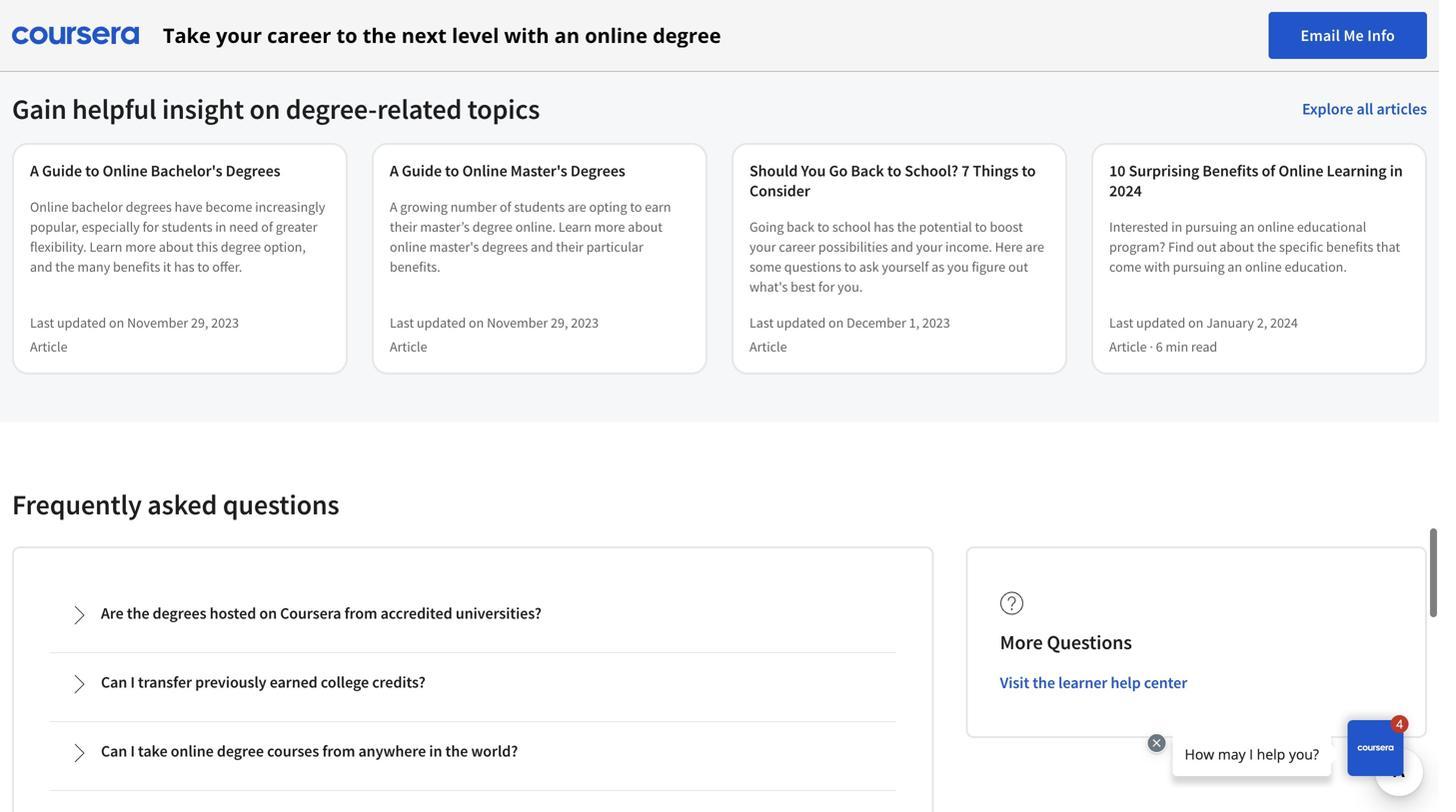 Task type: locate. For each thing, give the bounding box(es) containing it.
back
[[851, 161, 884, 181]]

2 i from the top
[[130, 742, 135, 762]]

1 vertical spatial with
[[1145, 258, 1170, 276]]

are inside "going back to school has the potential to boost your career possibilities and your income. here are some questions to ask yourself as you figure out what's best for you."
[[1026, 238, 1045, 256]]

students down have
[[162, 218, 212, 236]]

2023 inside last updated on december 1, 2023 article
[[923, 314, 950, 332]]

learn down opting at the top left of the page
[[559, 218, 592, 236]]

to left 'earn'
[[630, 198, 642, 216]]

degrees
[[226, 161, 281, 181], [571, 161, 626, 181]]

2 last from the left
[[390, 314, 414, 332]]

career up 'gain helpful insight on degree-related topics' on the left top of the page
[[267, 21, 331, 49]]

on for 10 surprising benefits of online learning in 2024
[[1189, 314, 1204, 332]]

last updated on december 1, 2023 article
[[750, 314, 950, 356]]

2 horizontal spatial 2023
[[923, 314, 950, 332]]

best
[[791, 278, 816, 296]]

insight
[[162, 91, 244, 126]]

has
[[874, 218, 894, 236], [174, 258, 195, 276]]

2 vertical spatial of
[[261, 218, 273, 236]]

0 horizontal spatial november
[[127, 314, 188, 332]]

1 vertical spatial students
[[162, 218, 212, 236]]

on up read
[[1189, 314, 1204, 332]]

credits?
[[372, 673, 426, 693]]

2 updated from the left
[[417, 314, 466, 332]]

1 horizontal spatial of
[[500, 198, 511, 216]]

learn down especially
[[89, 238, 122, 256]]

benefits.
[[390, 258, 441, 276]]

last for a guide to online master's degrees
[[390, 314, 414, 332]]

to up income.
[[975, 218, 987, 236]]

from right coursera
[[344, 604, 377, 624]]

guide up bachelor
[[42, 161, 82, 181]]

can left 'transfer'
[[101, 673, 127, 693]]

online up bachelor
[[103, 161, 148, 181]]

0 horizontal spatial learn
[[89, 238, 122, 256]]

online inside online bachelor degrees have become increasingly popular, especially for students in need of greater flexibility. learn more about this degree option, and the many benefits it has to offer.
[[30, 198, 69, 216]]

last
[[30, 314, 54, 332], [390, 314, 414, 332], [750, 314, 774, 332], [1110, 314, 1134, 332]]

popular,
[[30, 218, 79, 236]]

1 vertical spatial more
[[125, 238, 156, 256]]

2023
[[211, 314, 239, 332], [571, 314, 599, 332], [923, 314, 950, 332]]

an right level
[[555, 21, 580, 49]]

2 horizontal spatial about
[[1220, 238, 1255, 256]]

0 horizontal spatial about
[[159, 238, 194, 256]]

and down online.
[[531, 238, 553, 256]]

and
[[531, 238, 553, 256], [891, 238, 914, 256], [30, 258, 52, 276]]

help
[[1111, 673, 1141, 693]]

2024 right 2,
[[1271, 314, 1298, 332]]

to right back
[[888, 161, 902, 181]]

3 2023 from the left
[[923, 314, 950, 332]]

an up january
[[1228, 258, 1243, 276]]

online inside a growing number of students are opting to earn their master's degree online. learn more about online master's degrees and their particular benefits.
[[390, 238, 427, 256]]

1 horizontal spatial last updated on november 29, 2023 article
[[390, 314, 599, 356]]

0 vertical spatial can
[[101, 673, 127, 693]]

0 horizontal spatial questions
[[223, 487, 339, 522]]

in right learning
[[1390, 161, 1403, 181]]

0 vertical spatial are
[[568, 198, 587, 216]]

2 article from the left
[[390, 338, 427, 356]]

0 vertical spatial degrees
[[126, 198, 172, 216]]

updated up 6
[[1137, 314, 1186, 332]]

1 horizontal spatial benefits
[[1327, 238, 1374, 256]]

the left potential
[[897, 218, 917, 236]]

1 guide from the left
[[42, 161, 82, 181]]

here
[[995, 238, 1023, 256]]

0 horizontal spatial career
[[267, 21, 331, 49]]

of right benefits
[[1262, 161, 1276, 181]]

pursuing up find
[[1186, 218, 1237, 236]]

1 vertical spatial of
[[500, 198, 511, 216]]

a guide to online bachelor's degrees
[[30, 161, 281, 181]]

consider
[[750, 181, 810, 201]]

1 vertical spatial pursuing
[[1173, 258, 1225, 276]]

out down here
[[1009, 258, 1029, 276]]

updated down benefits.
[[417, 314, 466, 332]]

boost
[[990, 218, 1023, 236]]

on down many at the left top of page
[[109, 314, 124, 332]]

4 article from the left
[[1110, 338, 1147, 356]]

2 degrees from the left
[[571, 161, 626, 181]]

their down 'growing'
[[390, 218, 417, 236]]

degrees inside online bachelor degrees have become increasingly popular, especially for students in need of greater flexibility. learn more about this degree option, and the many benefits it has to offer.
[[126, 198, 172, 216]]

1 horizontal spatial with
[[1145, 258, 1170, 276]]

1 can from the top
[[101, 673, 127, 693]]

frequently asked questions element
[[12, 487, 1427, 813]]

0 horizontal spatial 2024
[[1110, 181, 1142, 201]]

3 article from the left
[[750, 338, 787, 356]]

school
[[833, 218, 871, 236]]

1 horizontal spatial learn
[[559, 218, 592, 236]]

last updated on november 29, 2023 article down it
[[30, 314, 239, 356]]

2024 up interested
[[1110, 181, 1142, 201]]

2 horizontal spatial and
[[891, 238, 914, 256]]

their
[[390, 218, 417, 236], [556, 238, 584, 256]]

1 vertical spatial for
[[819, 278, 835, 296]]

0 horizontal spatial guide
[[42, 161, 82, 181]]

0 horizontal spatial for
[[143, 218, 159, 236]]

an
[[555, 21, 580, 49], [1240, 218, 1255, 236], [1228, 258, 1243, 276]]

0 horizontal spatial 2023
[[211, 314, 239, 332]]

1 horizontal spatial for
[[819, 278, 835, 296]]

of right number
[[500, 198, 511, 216]]

degrees inside are the degrees hosted on coursera from accredited universities? dropdown button
[[153, 604, 206, 624]]

online
[[103, 161, 148, 181], [462, 161, 507, 181], [1279, 161, 1324, 181], [30, 198, 69, 216]]

of inside 10 surprising benefits of online learning in 2024
[[1262, 161, 1276, 181]]

updated down many at the left top of page
[[57, 314, 106, 332]]

should you go back to school? 7 things to consider
[[750, 161, 1036, 201]]

2 29, from the left
[[551, 314, 568, 332]]

ask
[[859, 258, 879, 276]]

i left 'transfer'
[[130, 673, 135, 693]]

updated
[[57, 314, 106, 332], [417, 314, 466, 332], [777, 314, 826, 332], [1137, 314, 1186, 332]]

1 horizontal spatial about
[[628, 218, 663, 236]]

with inside interested in pursuing an online educational program? find out about the specific benefits that come with pursuing an online education.
[[1145, 258, 1170, 276]]

1 vertical spatial from
[[322, 742, 355, 762]]

can i transfer previously earned college credits?
[[101, 673, 426, 693]]

29, down a growing number of students are opting to earn their master's degree online. learn more about online master's degrees and their particular benefits. at the top left of page
[[551, 314, 568, 332]]

more
[[594, 218, 625, 236], [125, 238, 156, 256]]

1 degrees from the left
[[226, 161, 281, 181]]

2 vertical spatial degrees
[[153, 604, 206, 624]]

1 vertical spatial their
[[556, 238, 584, 256]]

1 vertical spatial degrees
[[482, 238, 528, 256]]

and inside a growing number of students are opting to earn their master's degree online. learn more about online master's degrees and their particular benefits.
[[531, 238, 553, 256]]

and inside "going back to school has the potential to boost your career possibilities and your income. here are some questions to ask yourself as you figure out what's best for you."
[[891, 238, 914, 256]]

can left the take
[[101, 742, 127, 762]]

1 i from the top
[[130, 673, 135, 693]]

to right "back"
[[818, 218, 830, 236]]

0 vertical spatial questions
[[785, 258, 842, 276]]

a guide to online bachelor's degrees link
[[30, 161, 330, 181]]

a left 'growing'
[[390, 198, 397, 216]]

learn
[[559, 218, 592, 236], [89, 238, 122, 256]]

has right school
[[874, 218, 894, 236]]

benefits left it
[[113, 258, 160, 276]]

last down what's
[[750, 314, 774, 332]]

your
[[216, 21, 262, 49], [750, 238, 776, 256], [916, 238, 943, 256]]

questions right the asked
[[223, 487, 339, 522]]

a guide to online master's degrees
[[390, 161, 626, 181]]

1 vertical spatial career
[[779, 238, 816, 256]]

guide up 'growing'
[[402, 161, 442, 181]]

november down it
[[127, 314, 188, 332]]

about right find
[[1220, 238, 1255, 256]]

out
[[1197, 238, 1217, 256], [1009, 258, 1029, 276]]

2 guide from the left
[[402, 161, 442, 181]]

3 last from the left
[[750, 314, 774, 332]]

0 vertical spatial of
[[1262, 161, 1276, 181]]

4 updated from the left
[[1137, 314, 1186, 332]]

about inside online bachelor degrees have become increasingly popular, especially for students in need of greater flexibility. learn more about this degree option, and the many benefits it has to offer.
[[159, 238, 194, 256]]

should you go back to school? 7 things to consider link
[[750, 161, 1050, 201]]

1 horizontal spatial career
[[779, 238, 816, 256]]

1 vertical spatial benefits
[[113, 258, 160, 276]]

29, down this
[[191, 314, 208, 332]]

1 horizontal spatial november
[[487, 314, 548, 332]]

0 vertical spatial for
[[143, 218, 159, 236]]

1 last updated on november 29, 2023 article from the left
[[30, 314, 239, 356]]

has right it
[[174, 258, 195, 276]]

your right take
[[216, 21, 262, 49]]

29, for master's
[[551, 314, 568, 332]]

1 horizontal spatial guide
[[402, 161, 442, 181]]

about
[[628, 218, 663, 236], [159, 238, 194, 256], [1220, 238, 1255, 256]]

1 vertical spatial learn
[[89, 238, 122, 256]]

of inside a growing number of students are opting to earn their master's degree online. learn more about online master's degrees and their particular benefits.
[[500, 198, 511, 216]]

questions
[[785, 258, 842, 276], [223, 487, 339, 522]]

10
[[1110, 161, 1126, 181]]

to left the ask
[[845, 258, 857, 276]]

0 horizontal spatial your
[[216, 21, 262, 49]]

article for 10 surprising benefits of online learning in 2024
[[1110, 338, 1147, 356]]

1 horizontal spatial 2023
[[571, 314, 599, 332]]

in right 'anywhere'
[[429, 742, 442, 762]]

flexibility.
[[30, 238, 87, 256]]

2024
[[1110, 181, 1142, 201], [1271, 314, 1298, 332]]

updated down best
[[777, 314, 826, 332]]

1 vertical spatial are
[[1026, 238, 1045, 256]]

degrees down the a guide to online bachelor's degrees
[[126, 198, 172, 216]]

need
[[229, 218, 258, 236]]

3 updated from the left
[[777, 314, 826, 332]]

with right level
[[504, 21, 549, 49]]

learn inside a growing number of students are opting to earn their master's degree online. learn more about online master's degrees and their particular benefits.
[[559, 218, 592, 236]]

online left learning
[[1279, 161, 1324, 181]]

and inside online bachelor degrees have become increasingly popular, especially for students in need of greater flexibility. learn more about this degree option, and the many benefits it has to offer.
[[30, 258, 52, 276]]

earned
[[270, 673, 318, 693]]

degrees up opting at the top left of the page
[[571, 161, 626, 181]]

degrees
[[126, 198, 172, 216], [482, 238, 528, 256], [153, 604, 206, 624]]

updated for should you go back to school? 7 things to consider
[[777, 314, 826, 332]]

1 29, from the left
[[191, 314, 208, 332]]

benefits down the educational
[[1327, 238, 1374, 256]]

master's
[[420, 218, 470, 236]]

0 horizontal spatial benefits
[[113, 258, 160, 276]]

to right things
[[1022, 161, 1036, 181]]

2023 right the 1,
[[923, 314, 950, 332]]

0 horizontal spatial of
[[261, 218, 273, 236]]

1 vertical spatial i
[[130, 742, 135, 762]]

1 last from the left
[[30, 314, 54, 332]]

you
[[801, 161, 826, 181]]

online inside 10 surprising benefits of online learning in 2024
[[1279, 161, 1324, 181]]

last down come
[[1110, 314, 1134, 332]]

a growing number of students are opting to earn their master's degree online. learn more about online master's degrees and their particular benefits.
[[390, 198, 671, 276]]

0 horizontal spatial 29,
[[191, 314, 208, 332]]

out inside interested in pursuing an online educational program? find out about the specific benefits that come with pursuing an online education.
[[1197, 238, 1217, 256]]

i left the take
[[130, 742, 135, 762]]

has inside "going back to school has the potential to boost your career possibilities and your income. here are some questions to ask yourself as you figure out what's best for you."
[[874, 218, 894, 236]]

0 horizontal spatial more
[[125, 238, 156, 256]]

on
[[249, 91, 280, 126], [109, 314, 124, 332], [469, 314, 484, 332], [829, 314, 844, 332], [1189, 314, 1204, 332], [259, 604, 277, 624]]

online
[[585, 21, 648, 49], [1258, 218, 1295, 236], [390, 238, 427, 256], [1245, 258, 1282, 276], [171, 742, 214, 762]]

2 2023 from the left
[[571, 314, 599, 332]]

1 horizontal spatial are
[[1026, 238, 1045, 256]]

to up degree-
[[336, 21, 358, 49]]

1 horizontal spatial 2024
[[1271, 314, 1298, 332]]

2 can from the top
[[101, 742, 127, 762]]

master's
[[511, 161, 568, 181]]

updated inside last updated on january 2, 2024 article · 6 min read
[[1137, 314, 1186, 332]]

1 vertical spatial 2024
[[1271, 314, 1298, 332]]

the
[[363, 21, 396, 49], [897, 218, 917, 236], [1257, 238, 1277, 256], [55, 258, 75, 276], [127, 604, 149, 624], [1033, 673, 1056, 693], [445, 742, 468, 762]]

0 vertical spatial has
[[874, 218, 894, 236]]

more down especially
[[125, 238, 156, 256]]

29, for bachelor's
[[191, 314, 208, 332]]

1 vertical spatial has
[[174, 258, 195, 276]]

more down opting at the top left of the page
[[594, 218, 625, 236]]

students up online.
[[514, 198, 565, 216]]

are right here
[[1026, 238, 1045, 256]]

1 horizontal spatial and
[[531, 238, 553, 256]]

0 horizontal spatial last updated on november 29, 2023 article
[[30, 314, 239, 356]]

i for take
[[130, 742, 135, 762]]

learner
[[1059, 673, 1108, 693]]

0 vertical spatial out
[[1197, 238, 1217, 256]]

questions up best
[[785, 258, 842, 276]]

degree-
[[286, 91, 377, 126]]

in inside interested in pursuing an online educational program? find out about the specific benefits that come with pursuing an online education.
[[1172, 218, 1183, 236]]

degrees down online.
[[482, 238, 528, 256]]

2 vertical spatial an
[[1228, 258, 1243, 276]]

degrees for a guide to online master's degrees
[[571, 161, 626, 181]]

pursuing
[[1186, 218, 1237, 236], [1173, 258, 1225, 276]]

0 horizontal spatial has
[[174, 258, 195, 276]]

0 vertical spatial their
[[390, 218, 417, 236]]

with down program?
[[1145, 258, 1170, 276]]

from right courses
[[322, 742, 355, 762]]

last inside last updated on december 1, 2023 article
[[750, 314, 774, 332]]

option,
[[264, 238, 306, 256]]

coursera
[[280, 604, 341, 624]]

article inside last updated on december 1, 2023 article
[[750, 338, 787, 356]]

degree inside online bachelor degrees have become increasingly popular, especially for students in need of greater flexibility. learn more about this degree option, and the many benefits it has to offer.
[[221, 238, 261, 256]]

1 horizontal spatial their
[[556, 238, 584, 256]]

0 vertical spatial with
[[504, 21, 549, 49]]

7
[[962, 161, 970, 181]]

world?
[[471, 742, 518, 762]]

your up some
[[750, 238, 776, 256]]

november for master's
[[487, 314, 548, 332]]

1 horizontal spatial students
[[514, 198, 565, 216]]

of inside online bachelor degrees have become increasingly popular, especially for students in need of greater flexibility. learn more about this degree option, and the many benefits it has to offer.
[[261, 218, 273, 236]]

1 horizontal spatial 29,
[[551, 314, 568, 332]]

last updated on november 29, 2023 article down the master's
[[390, 314, 599, 356]]

i
[[130, 673, 135, 693], [130, 742, 135, 762]]

in inside online bachelor degrees have become increasingly popular, especially for students in need of greater flexibility. learn more about this degree option, and the many benefits it has to offer.
[[215, 218, 226, 236]]

many
[[77, 258, 110, 276]]

degrees left hosted
[[153, 604, 206, 624]]

degrees up become
[[226, 161, 281, 181]]

some
[[750, 258, 782, 276]]

last updated on november 29, 2023 article for bachelor's
[[30, 314, 239, 356]]

0 vertical spatial learn
[[559, 218, 592, 236]]

0 horizontal spatial students
[[162, 218, 212, 236]]

about up it
[[159, 238, 194, 256]]

on right hosted
[[259, 604, 277, 624]]

a inside a growing number of students are opting to earn their master's degree online. learn more about online master's degrees and their particular benefits.
[[390, 198, 397, 216]]

can for can i transfer previously earned college credits?
[[101, 673, 127, 693]]

last updated on november 29, 2023 article
[[30, 314, 239, 356], [390, 314, 599, 356]]

0 horizontal spatial are
[[568, 198, 587, 216]]

0 vertical spatial benefits
[[1327, 238, 1374, 256]]

to down this
[[197, 258, 209, 276]]

out inside "going back to school has the potential to boost your career possibilities and your income. here are some questions to ask yourself as you figure out what's best for you."
[[1009, 258, 1029, 276]]

the down flexibility.
[[55, 258, 75, 276]]

on for a guide to online bachelor's degrees
[[109, 314, 124, 332]]

1 horizontal spatial your
[[750, 238, 776, 256]]

for right especially
[[143, 218, 159, 236]]

last inside last updated on january 2, 2024 article · 6 min read
[[1110, 314, 1134, 332]]

online.
[[516, 218, 556, 236]]

last for a guide to online bachelor's degrees
[[30, 314, 54, 332]]

their left particular
[[556, 238, 584, 256]]

1 updated from the left
[[57, 314, 106, 332]]

a down related
[[390, 161, 399, 181]]

1 2023 from the left
[[211, 314, 239, 332]]

1 horizontal spatial has
[[874, 218, 894, 236]]

last down benefits.
[[390, 314, 414, 332]]

a up popular,
[[30, 161, 39, 181]]

about inside a growing number of students are opting to earn their master's degree online. learn more about online master's degrees and their particular benefits.
[[628, 218, 663, 236]]

guide for a guide to online bachelor's degrees
[[42, 161, 82, 181]]

that
[[1377, 238, 1401, 256]]

a for a guide to online bachelor's degrees
[[30, 161, 39, 181]]

2023 for bachelor's
[[211, 314, 239, 332]]

0 horizontal spatial and
[[30, 258, 52, 276]]

0 vertical spatial more
[[594, 218, 625, 236]]

november down a growing number of students are opting to earn their master's degree online. learn more about online master's degrees and their particular benefits. at the top left of page
[[487, 314, 548, 332]]

on inside last updated on january 2, 2024 article · 6 min read
[[1189, 314, 1204, 332]]

opting
[[589, 198, 627, 216]]

center
[[1144, 673, 1188, 693]]

about down 'earn'
[[628, 218, 663, 236]]

in down become
[[215, 218, 226, 236]]

are inside a growing number of students are opting to earn their master's degree online. learn more about online master's degrees and their particular benefits.
[[568, 198, 587, 216]]

0 vertical spatial i
[[130, 673, 135, 693]]

on inside last updated on december 1, 2023 article
[[829, 314, 844, 332]]

article for a guide to online master's degrees
[[390, 338, 427, 356]]

school?
[[905, 161, 959, 181]]

1 article from the left
[[30, 338, 68, 356]]

1 vertical spatial can
[[101, 742, 127, 762]]

0 vertical spatial from
[[344, 604, 377, 624]]

article inside last updated on january 2, 2024 article · 6 min read
[[1110, 338, 1147, 356]]

2024 inside last updated on january 2, 2024 article · 6 min read
[[1271, 314, 1298, 332]]

last for 10 surprising benefits of online learning in 2024
[[1110, 314, 1134, 332]]

0 horizontal spatial out
[[1009, 258, 1029, 276]]

last down flexibility.
[[30, 314, 54, 332]]

i for transfer
[[130, 673, 135, 693]]

take
[[138, 742, 168, 762]]

are left opting at the top left of the page
[[568, 198, 587, 216]]

career down "back"
[[779, 238, 816, 256]]

1 horizontal spatial out
[[1197, 238, 1217, 256]]

2 horizontal spatial of
[[1262, 161, 1276, 181]]

an down 10 surprising benefits of online learning in 2024
[[1240, 218, 1255, 236]]

online up popular,
[[30, 198, 69, 216]]

1 horizontal spatial degrees
[[571, 161, 626, 181]]

in up find
[[1172, 218, 1183, 236]]

learning
[[1327, 161, 1387, 181]]

0 horizontal spatial degrees
[[226, 161, 281, 181]]

on down you.
[[829, 314, 844, 332]]

updated for 10 surprising benefits of online learning in 2024
[[1137, 314, 1186, 332]]

updated inside last updated on december 1, 2023 article
[[777, 314, 826, 332]]

on down the master's
[[469, 314, 484, 332]]

master's
[[430, 238, 479, 256]]

interested
[[1110, 218, 1169, 236]]

education.
[[1285, 258, 1347, 276]]

with
[[504, 21, 549, 49], [1145, 258, 1170, 276]]

1 vertical spatial out
[[1009, 258, 1029, 276]]

collapsed list
[[46, 581, 900, 796]]

0 vertical spatial 2024
[[1110, 181, 1142, 201]]

2 last updated on november 29, 2023 article from the left
[[390, 314, 599, 356]]

can i take online degree courses from anywhere in the world? button
[[53, 726, 893, 780]]

0 vertical spatial students
[[514, 198, 565, 216]]

pursuing down find
[[1173, 258, 1225, 276]]

of for benefits
[[1262, 161, 1276, 181]]

the left specific
[[1257, 238, 1277, 256]]

in inside dropdown button
[[429, 742, 442, 762]]

and down flexibility.
[[30, 258, 52, 276]]

it
[[163, 258, 171, 276]]

1 horizontal spatial more
[[594, 218, 625, 236]]

1 november from the left
[[127, 314, 188, 332]]

2 november from the left
[[487, 314, 548, 332]]

last for should you go back to school? 7 things to consider
[[750, 314, 774, 332]]

1 horizontal spatial questions
[[785, 258, 842, 276]]

can for can i take online degree courses from anywhere in the world?
[[101, 742, 127, 762]]

4 last from the left
[[1110, 314, 1134, 332]]

article
[[30, 338, 68, 356], [390, 338, 427, 356], [750, 338, 787, 356], [1110, 338, 1147, 356]]

surprising
[[1129, 161, 1200, 181]]

2023 down particular
[[571, 314, 599, 332]]



Task type: vqa. For each thing, say whether or not it's contained in the screenshot.
left your
yes



Task type: describe. For each thing, give the bounding box(es) containing it.
updated for a guide to online master's degrees
[[417, 314, 466, 332]]

on right 'insight'
[[249, 91, 280, 126]]

visit
[[1000, 673, 1030, 693]]

article for a guide to online bachelor's degrees
[[30, 338, 68, 356]]

as
[[932, 258, 945, 276]]

0 horizontal spatial with
[[504, 21, 549, 49]]

are the degrees hosted on coursera from accredited universities? button
[[53, 588, 893, 642]]

read
[[1191, 338, 1218, 356]]

has inside online bachelor degrees have become increasingly popular, especially for students in need of greater flexibility. learn more about this degree option, and the many benefits it has to offer.
[[174, 258, 195, 276]]

guide for a guide to online master's degrees
[[402, 161, 442, 181]]

offer.
[[212, 258, 242, 276]]

2023 for to
[[923, 314, 950, 332]]

1,
[[909, 314, 920, 332]]

previously
[[195, 673, 267, 693]]

particular
[[586, 238, 644, 256]]

november for bachelor's
[[127, 314, 188, 332]]

last updated on january 2, 2024 article · 6 min read
[[1110, 314, 1298, 356]]

more
[[1000, 630, 1043, 655]]

back
[[787, 218, 815, 236]]

visit the learner help center link
[[1000, 673, 1188, 693]]

students inside a growing number of students are opting to earn their master's degree online. learn more about online master's degrees and their particular benefits.
[[514, 198, 565, 216]]

1 vertical spatial an
[[1240, 218, 1255, 236]]

·
[[1150, 338, 1153, 356]]

of for number
[[500, 198, 511, 216]]

going
[[750, 218, 784, 236]]

more inside online bachelor degrees have become increasingly popular, especially for students in need of greater flexibility. learn more about this degree option, and the many benefits it has to offer.
[[125, 238, 156, 256]]

income.
[[946, 238, 993, 256]]

email me info
[[1301, 25, 1396, 45]]

for inside "going back to school has the potential to boost your career possibilities and your income. here are some questions to ask yourself as you figure out what's best for you."
[[819, 278, 835, 296]]

college
[[321, 673, 369, 693]]

on for should you go back to school? 7 things to consider
[[829, 314, 844, 332]]

you.
[[838, 278, 863, 296]]

a guide to online master's degrees link
[[390, 161, 690, 181]]

the inside "going back to school has the potential to boost your career possibilities and your income. here are some questions to ask yourself as you figure out what's best for you."
[[897, 218, 917, 236]]

on for a guide to online master's degrees
[[469, 314, 484, 332]]

educational
[[1297, 218, 1367, 236]]

gain helpful insight on degree-related topics
[[12, 91, 540, 126]]

to up number
[[445, 161, 459, 181]]

visit the learner help center
[[1000, 673, 1188, 693]]

online inside dropdown button
[[171, 742, 214, 762]]

helpful
[[72, 91, 157, 126]]

1 vertical spatial questions
[[223, 487, 339, 522]]

can i take online degree courses from anywhere in the world?
[[101, 742, 518, 762]]

interested in pursuing an online educational program? find out about the specific benefits that come with pursuing an online education.
[[1110, 218, 1401, 276]]

the inside online bachelor degrees have become increasingly popular, especially for students in need of greater flexibility. learn more about this degree option, and the many benefits it has to offer.
[[55, 258, 75, 276]]

earn
[[645, 198, 671, 216]]

asked
[[147, 487, 217, 522]]

gain
[[12, 91, 67, 126]]

degree inside can i take online degree courses from anywhere in the world? dropdown button
[[217, 742, 264, 762]]

explore
[[1302, 99, 1354, 119]]

the left world?
[[445, 742, 468, 762]]

learn inside online bachelor degrees have become increasingly popular, especially for students in need of greater flexibility. learn more about this degree option, and the many benefits it has to offer.
[[89, 238, 122, 256]]

accredited
[[381, 604, 453, 624]]

degree inside a growing number of students are opting to earn their master's degree online. learn more about online master's degrees and their particular benefits.
[[473, 218, 513, 236]]

2023 for master's
[[571, 314, 599, 332]]

articles
[[1377, 99, 1427, 119]]

the left next
[[363, 21, 396, 49]]

students inside online bachelor degrees have become increasingly popular, especially for students in need of greater flexibility. learn more about this degree option, and the many benefits it has to offer.
[[162, 218, 212, 236]]

email me info button
[[1269, 12, 1427, 59]]

have
[[175, 198, 203, 216]]

you
[[948, 258, 969, 276]]

0 vertical spatial pursuing
[[1186, 218, 1237, 236]]

benefits inside online bachelor degrees have become increasingly popular, especially for students in need of greater flexibility. learn more about this degree option, and the many benefits it has to offer.
[[113, 258, 160, 276]]

article for should you go back to school? 7 things to consider
[[750, 338, 787, 356]]

10 surprising benefits of online learning in 2024 link
[[1110, 161, 1409, 201]]

possibilities
[[819, 238, 888, 256]]

from for anywhere
[[322, 742, 355, 762]]

a for a guide to online master's degrees
[[390, 161, 399, 181]]

0 vertical spatial an
[[555, 21, 580, 49]]

2 horizontal spatial your
[[916, 238, 943, 256]]

questions
[[1047, 630, 1132, 655]]

anywhere
[[358, 742, 426, 762]]

to inside online bachelor degrees have become increasingly popular, especially for students in need of greater flexibility. learn more about this degree option, and the many benefits it has to offer.
[[197, 258, 209, 276]]

a for a growing number of students are opting to earn their master's degree online. learn more about online master's degrees and their particular benefits.
[[390, 198, 397, 216]]

min
[[1166, 338, 1189, 356]]

online up number
[[462, 161, 507, 181]]

me
[[1344, 25, 1364, 45]]

coursera image
[[12, 19, 139, 51]]

degrees for for
[[126, 198, 172, 216]]

updated for a guide to online bachelor's degrees
[[57, 314, 106, 332]]

degrees for universities?
[[153, 604, 206, 624]]

to up bachelor
[[85, 161, 99, 181]]

yourself
[[882, 258, 929, 276]]

number
[[451, 198, 497, 216]]

benefits
[[1203, 161, 1259, 181]]

frequently asked questions
[[12, 487, 339, 522]]

december
[[847, 314, 907, 332]]

benefits inside interested in pursuing an online educational program? find out about the specific benefits that come with pursuing an online education.
[[1327, 238, 1374, 256]]

explore all articles link
[[1302, 99, 1427, 119]]

related
[[377, 91, 462, 126]]

on inside dropdown button
[[259, 604, 277, 624]]

more inside a growing number of students are opting to earn their master's degree online. learn more about online master's degrees and their particular benefits.
[[594, 218, 625, 236]]

the inside interested in pursuing an online educational program? find out about the specific benefits that come with pursuing an online education.
[[1257, 238, 1277, 256]]

can i transfer previously earned college credits? button
[[53, 657, 893, 711]]

become
[[205, 198, 252, 216]]

universities?
[[456, 604, 542, 624]]

2,
[[1257, 314, 1268, 332]]

the right are
[[127, 604, 149, 624]]

january
[[1207, 314, 1255, 332]]

the right visit at the bottom
[[1033, 673, 1056, 693]]

from for accredited
[[344, 604, 377, 624]]

are the degrees hosted on coursera from accredited universities?
[[101, 604, 542, 624]]

degrees for a guide to online bachelor's degrees
[[226, 161, 281, 181]]

courses
[[267, 742, 319, 762]]

potential
[[919, 218, 972, 236]]

career inside "going back to school has the potential to boost your career possibilities and your income. here are some questions to ask yourself as you figure out what's best for you."
[[779, 238, 816, 256]]

hosted
[[210, 604, 256, 624]]

specific
[[1279, 238, 1324, 256]]

for inside online bachelor degrees have become increasingly popular, especially for students in need of greater flexibility. learn more about this degree option, and the many benefits it has to offer.
[[143, 218, 159, 236]]

growing
[[400, 198, 448, 216]]

next
[[402, 21, 447, 49]]

are
[[101, 604, 124, 624]]

all
[[1357, 99, 1374, 119]]

take your career to the next level with an online degree
[[163, 21, 721, 49]]

degrees inside a growing number of students are opting to earn their master's degree online. learn more about online master's degrees and their particular benefits.
[[482, 238, 528, 256]]

about inside interested in pursuing an online educational program? find out about the specific benefits that come with pursuing an online education.
[[1220, 238, 1255, 256]]

especially
[[82, 218, 140, 236]]

bachelor's
[[151, 161, 223, 181]]

to inside a growing number of students are opting to earn their master's degree online. learn more about online master's degrees and their particular benefits.
[[630, 198, 642, 216]]

this
[[196, 238, 218, 256]]

last updated on november 29, 2023 article for master's
[[390, 314, 599, 356]]

topics
[[468, 91, 540, 126]]

in inside 10 surprising benefits of online learning in 2024
[[1390, 161, 1403, 181]]

increasingly
[[255, 198, 325, 216]]

2024 inside 10 surprising benefits of online learning in 2024
[[1110, 181, 1142, 201]]

going back to school has the potential to boost your career possibilities and your income. here are some questions to ask yourself as you figure out what's best for you.
[[750, 218, 1045, 296]]

0 horizontal spatial their
[[390, 218, 417, 236]]

0 vertical spatial career
[[267, 21, 331, 49]]

email
[[1301, 25, 1341, 45]]

10 surprising benefits of online learning in 2024
[[1110, 161, 1403, 201]]

questions inside "going back to school has the potential to boost your career possibilities and your income. here are some questions to ask yourself as you figure out what's best for you."
[[785, 258, 842, 276]]



